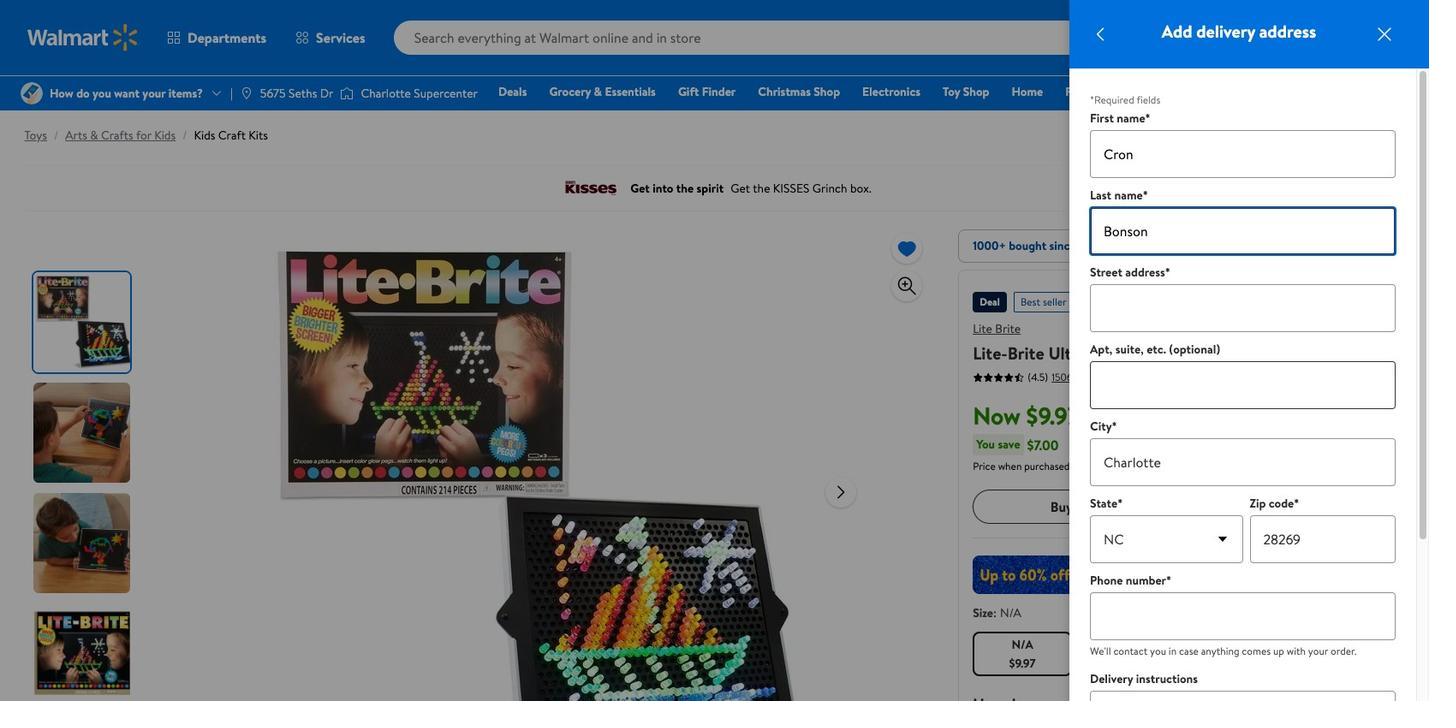 Task type: locate. For each thing, give the bounding box(es) containing it.
2 gift from the left
[[1127, 83, 1148, 100]]

city*
[[1090, 418, 1117, 435]]

zoom image modal image
[[897, 276, 917, 296]]

0 horizontal spatial gift
[[678, 83, 699, 100]]

zip code*
[[1250, 495, 1299, 512]]

you
[[976, 436, 995, 453]]

(4.5)
[[1028, 370, 1048, 384]]

$9.97 up $7.00
[[1026, 399, 1080, 432]]

0 vertical spatial name*
[[1117, 110, 1151, 127]]

1 gift from the left
[[678, 83, 699, 100]]

$9.97 down size : n/a
[[1009, 655, 1036, 672]]

size : n/a
[[973, 605, 1021, 622]]

add for add delivery address
[[1162, 20, 1192, 43]]

size
[[973, 605, 993, 622]]

0 horizontal spatial &
[[90, 127, 98, 144]]

essentials
[[605, 83, 656, 100]]

28 button
[[1361, 17, 1423, 58]]

1 vertical spatial name*
[[1114, 187, 1148, 204]]

phone number*
[[1090, 572, 1172, 589]]

toys / arts & crafts for kids / kids craft kits
[[24, 127, 268, 144]]

save
[[998, 436, 1020, 453]]

grocery
[[549, 83, 591, 100]]

0 vertical spatial n/a
[[1000, 605, 1021, 622]]

n/a down size : n/a
[[1012, 636, 1033, 653]]

add to cart button
[[1185, 490, 1390, 524]]

gift
[[678, 83, 699, 100], [1127, 83, 1148, 100]]

size list
[[969, 629, 1394, 680]]

now
[[973, 399, 1021, 432]]

to
[[1281, 497, 1294, 516]]

grocery & essentials
[[549, 83, 656, 100]]

0 horizontal spatial shop
[[814, 83, 840, 100]]

$9.97 inside "now $9.97 $16.97 you save $7.00"
[[1026, 399, 1080, 432]]

crafts
[[101, 127, 133, 144]]

/ left arts
[[54, 127, 58, 144]]

1 horizontal spatial add
[[1254, 497, 1278, 516]]

best
[[1021, 295, 1040, 309]]

brite
[[995, 320, 1021, 337], [1008, 342, 1044, 365]]

kids right for on the top of the page
[[154, 127, 176, 144]]

1 vertical spatial add
[[1254, 497, 1278, 516]]

0 vertical spatial add
[[1162, 20, 1192, 43]]

gift for gift cards
[[1127, 83, 1148, 100]]

shop right christmas
[[814, 83, 840, 100]]

up
[[1273, 644, 1284, 659]]

name* down *required fields
[[1117, 110, 1151, 127]]

$9.97 for n/a
[[1009, 655, 1036, 672]]

for
[[136, 127, 151, 144]]

toy shop link
[[935, 82, 997, 101]]

shop inside "link"
[[814, 83, 840, 100]]

1 vertical spatial $9.97
[[1009, 655, 1036, 672]]

shop for toy shop
[[963, 83, 989, 100]]

2 shop from the left
[[963, 83, 989, 100]]

/
[[54, 127, 58, 144], [183, 127, 187, 144]]

cart
[[1298, 497, 1321, 516]]

suite,
[[1116, 341, 1144, 358]]

arts & crafts for kids link
[[65, 127, 176, 144]]

number*
[[1126, 572, 1172, 589]]

1000+
[[973, 237, 1006, 254]]

first
[[1090, 110, 1114, 127]]

&
[[594, 83, 602, 100], [90, 127, 98, 144]]

n/a right :
[[1000, 605, 1021, 622]]

& right grocery
[[594, 83, 602, 100]]

brite up (4.5) at the right bottom of the page
[[1008, 342, 1044, 365]]

0 horizontal spatial /
[[54, 127, 58, 144]]

1 horizontal spatial /
[[183, 127, 187, 144]]

1 horizontal spatial shop
[[963, 83, 989, 100]]

gift finder
[[678, 83, 736, 100]]

comes
[[1242, 644, 1271, 659]]

zip
[[1250, 495, 1266, 512]]

seller
[[1043, 295, 1067, 309]]

shop right toy
[[963, 83, 989, 100]]

$7.00
[[1027, 435, 1059, 454]]

street address*
[[1090, 264, 1170, 281]]

classic
[[1118, 342, 1169, 365]]

purchased
[[1024, 459, 1070, 474]]

street
[[1090, 264, 1123, 281]]

Street address* text field
[[1090, 284, 1396, 332]]

1 horizontal spatial gift
[[1127, 83, 1148, 100]]

& right arts
[[90, 127, 98, 144]]

*required
[[1090, 92, 1134, 107]]

n/a
[[1000, 605, 1021, 622], [1012, 636, 1033, 653]]

we'll
[[1090, 644, 1111, 659]]

delivery
[[1197, 20, 1255, 43]]

deals link
[[491, 82, 535, 101]]

add for add to cart
[[1254, 497, 1278, 516]]

/ right for on the top of the page
[[183, 127, 187, 144]]

with
[[1287, 644, 1306, 659]]

now $9.97 $16.97 you save $7.00
[[973, 399, 1118, 454]]

Zip code* text field
[[1250, 515, 1396, 563]]

1 shop from the left
[[814, 83, 840, 100]]

we'll contact you in case anything comes up with your order.
[[1090, 644, 1357, 659]]

Walmart Site-Wide search field
[[394, 21, 1140, 55]]

0 horizontal spatial kids
[[154, 127, 176, 144]]

1 horizontal spatial kids
[[194, 127, 215, 144]]

kids left craft
[[194, 127, 215, 144]]

$9.97 for now
[[1026, 399, 1080, 432]]

add inside dialog
[[1162, 20, 1192, 43]]

instructions
[[1136, 670, 1198, 688]]

kids
[[154, 127, 176, 144], [194, 127, 215, 144]]

shop
[[814, 83, 840, 100], [963, 83, 989, 100]]

$9.97 inside size list
[[1009, 655, 1036, 672]]

add
[[1162, 20, 1192, 43], [1254, 497, 1278, 516]]

1 vertical spatial &
[[90, 127, 98, 144]]

cards
[[1151, 83, 1181, 100]]

n/a inside n/a $9.97
[[1012, 636, 1033, 653]]

christmas
[[758, 83, 811, 100]]

0 vertical spatial $9.97
[[1026, 399, 1080, 432]]

name*
[[1117, 110, 1151, 127], [1114, 187, 1148, 204]]

1 vertical spatial n/a
[[1012, 636, 1033, 653]]

toy
[[943, 83, 960, 100]]

name* right last
[[1114, 187, 1148, 204]]

brite right lite
[[995, 320, 1021, 337]]

1 horizontal spatial &
[[594, 83, 602, 100]]

you
[[1150, 644, 1166, 659]]

first name*
[[1090, 110, 1151, 127]]

next media item image
[[831, 482, 851, 502]]

0 horizontal spatial add
[[1162, 20, 1192, 43]]

add inside button
[[1254, 497, 1278, 516]]

Apt, suite, etc. (optional) text field
[[1090, 361, 1396, 409]]

phone
[[1090, 572, 1123, 589]]

craft
[[218, 127, 246, 144]]

your
[[1308, 644, 1328, 659]]

deal
[[980, 295, 1000, 309]]

buy
[[1051, 497, 1073, 516]]

lite-brite ultimate classic - image 3 of 7 image
[[33, 493, 133, 593]]



Task type: vqa. For each thing, say whether or not it's contained in the screenshot.
Sold and shipped by Walmart.com
no



Task type: describe. For each thing, give the bounding box(es) containing it.
1 kids from the left
[[154, 127, 176, 144]]

bought
[[1009, 237, 1047, 254]]

add delivery address
[[1162, 20, 1316, 43]]

arts
[[65, 127, 87, 144]]

electronics
[[862, 83, 921, 100]]

kids craft kits link
[[194, 127, 268, 144]]

lite-brite ultimate classic - image 4 of 7 image
[[33, 604, 133, 701]]

name* for first name*
[[1117, 110, 1151, 127]]

buy now button
[[973, 490, 1178, 524]]

last
[[1090, 187, 1112, 204]]

shop for christmas shop
[[814, 83, 840, 100]]

First name* text field
[[1090, 130, 1396, 178]]

Last name* text field
[[1090, 207, 1396, 255]]

now
[[1076, 497, 1101, 516]]

1506 reviews link
[[1048, 369, 1108, 384]]

28
[[1394, 18, 1406, 33]]

legal information image
[[1103, 459, 1117, 473]]

2 kids from the left
[[194, 127, 215, 144]]

close panel image
[[1374, 24, 1395, 45]]

walmart image
[[27, 24, 139, 51]]

gift cards
[[1127, 83, 1181, 100]]

in
[[1169, 644, 1177, 659]]

gift cards link
[[1120, 82, 1189, 101]]

(optional)
[[1169, 341, 1220, 358]]

remove from favorites list, lite-brite ultimate classic image
[[897, 238, 917, 259]]

home link
[[1004, 82, 1051, 101]]

2 / from the left
[[183, 127, 187, 144]]

ad disclaimer and feedback image
[[1391, 176, 1405, 190]]

fashion link
[[1058, 82, 1113, 101]]

1506
[[1052, 369, 1073, 384]]

name* for last name*
[[1114, 187, 1148, 204]]

lite brite lite-brite ultimate classic
[[973, 320, 1169, 365]]

grocery & essentials link
[[542, 82, 664, 101]]

christmas shop link
[[750, 82, 848, 101]]

address*
[[1125, 264, 1170, 281]]

gift for gift finder
[[678, 83, 699, 100]]

best seller
[[1021, 295, 1067, 309]]

ultimate
[[1048, 342, 1114, 365]]

electronics link
[[855, 82, 928, 101]]

delivery
[[1090, 670, 1133, 688]]

price when purchased online
[[973, 459, 1099, 474]]

gift finder link
[[670, 82, 744, 101]]

(4.5) 1506 reviews
[[1028, 369, 1108, 384]]

Search search field
[[394, 21, 1140, 55]]

reviews
[[1075, 369, 1108, 384]]

finder
[[702, 83, 736, 100]]

add to cart
[[1254, 497, 1321, 516]]

etc.
[[1147, 341, 1166, 358]]

lite-
[[973, 342, 1008, 365]]

lite-brite ultimate classic - image 1 of 7 image
[[33, 272, 133, 372]]

apt,
[[1090, 341, 1113, 358]]

yesterday
[[1079, 237, 1129, 254]]

order.
[[1331, 644, 1357, 659]]

lite
[[973, 320, 992, 337]]

1000+ bought since yesterday
[[973, 237, 1129, 254]]

online
[[1072, 459, 1099, 474]]

state*
[[1090, 495, 1123, 512]]

address
[[1259, 20, 1316, 43]]

0 vertical spatial &
[[594, 83, 602, 100]]

delivery instructions
[[1090, 670, 1198, 688]]

toys link
[[24, 127, 47, 144]]

buy now
[[1051, 497, 1101, 516]]

christmas shop
[[758, 83, 840, 100]]

sponsored
[[1341, 176, 1388, 191]]

kits
[[249, 127, 268, 144]]

fields
[[1137, 92, 1161, 107]]

home
[[1012, 83, 1043, 100]]

deals
[[498, 83, 527, 100]]

code*
[[1269, 495, 1299, 512]]

price
[[973, 459, 996, 474]]

0 vertical spatial brite
[[995, 320, 1021, 337]]

back image
[[1090, 24, 1111, 45]]

:
[[993, 605, 997, 622]]

Delivery instructions text field
[[1090, 691, 1396, 701]]

1 vertical spatial brite
[[1008, 342, 1044, 365]]

add delivery address dialog
[[1070, 0, 1429, 701]]

up to sixty percent off deals. shop now. image
[[973, 556, 1390, 594]]

fashion
[[1065, 83, 1105, 100]]

lite-brite ultimate classic - image 2 of 7 image
[[33, 383, 133, 483]]

toys
[[24, 127, 47, 144]]

contact
[[1114, 644, 1148, 659]]

City* text field
[[1090, 438, 1396, 486]]

lite brite link
[[973, 320, 1021, 337]]

$16.97
[[1087, 412, 1118, 429]]

n/a $9.97
[[1009, 636, 1036, 672]]

Phone number* telephone field
[[1090, 593, 1396, 641]]

since
[[1049, 237, 1076, 254]]

last name*
[[1090, 187, 1148, 204]]

1 / from the left
[[54, 127, 58, 144]]

toy shop
[[943, 83, 989, 100]]

when
[[998, 459, 1022, 474]]

case
[[1179, 644, 1199, 659]]



